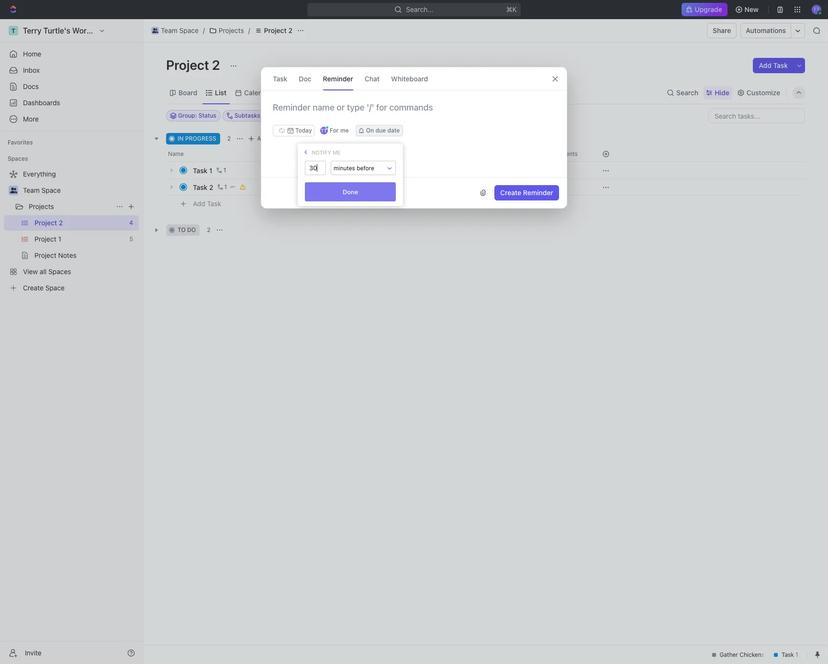 Task type: locate. For each thing, give the bounding box(es) containing it.
1 vertical spatial projects
[[29, 203, 54, 211]]

0 horizontal spatial space
[[41, 186, 61, 194]]

date
[[388, 127, 400, 134]]

reminder up "gantt"
[[323, 74, 353, 83]]

add task button down calendar link
[[246, 133, 286, 145]]

project
[[264, 26, 287, 34], [166, 57, 209, 73]]

1 vertical spatial reminder
[[523, 189, 553, 197]]

progress
[[185, 135, 216, 142]]

1 vertical spatial add
[[257, 135, 268, 142]]

0 horizontal spatial reminder
[[323, 74, 353, 83]]

dialog
[[261, 67, 567, 209]]

0 horizontal spatial add task
[[193, 199, 221, 208]]

0 horizontal spatial team
[[23, 186, 40, 194]]

project 2
[[264, 26, 293, 34], [166, 57, 223, 73]]

add task up "customize"
[[759, 61, 788, 69]]

add down task 2
[[193, 199, 205, 208]]

Search tasks... text field
[[709, 109, 805, 123]]

1 vertical spatial team
[[23, 186, 40, 194]]

0 vertical spatial 1 button
[[214, 166, 228, 175]]

team space link inside "tree"
[[23, 183, 137, 198]]

team inside "tree"
[[23, 186, 40, 194]]

chat button
[[365, 68, 380, 90]]

0 horizontal spatial team space
[[23, 186, 61, 194]]

create reminder button
[[495, 185, 559, 201]]

1
[[209, 166, 212, 175], [223, 167, 226, 174], [224, 183, 227, 191]]

reminder
[[323, 74, 353, 83], [523, 189, 553, 197]]

board
[[179, 88, 197, 96]]

reminder right create
[[523, 189, 553, 197]]

0 horizontal spatial projects link
[[29, 199, 112, 214]]

projects link
[[207, 25, 246, 36], [29, 199, 112, 214]]

0 vertical spatial project
[[264, 26, 287, 34]]

1 vertical spatial projects link
[[29, 199, 112, 214]]

tree containing team space
[[4, 167, 139, 296]]

assignees
[[399, 112, 427, 119]]

2 horizontal spatial add
[[759, 61, 772, 69]]

1 button
[[214, 166, 228, 175], [215, 182, 229, 192]]

done
[[343, 188, 358, 196]]

1 right task 1
[[223, 167, 226, 174]]

1 vertical spatial add task
[[257, 135, 283, 142]]

1 horizontal spatial add task button
[[246, 133, 286, 145]]

add task button
[[753, 58, 794, 73], [246, 133, 286, 145], [189, 198, 225, 210]]

task 1
[[193, 166, 212, 175]]

1 horizontal spatial project 2
[[264, 26, 293, 34]]

1 horizontal spatial reminder
[[523, 189, 553, 197]]

minutes
[[334, 165, 355, 172]]

1 right task 2
[[224, 183, 227, 191]]

new
[[745, 5, 759, 13]]

2 vertical spatial add task button
[[189, 198, 225, 210]]

1 horizontal spatial project
[[264, 26, 287, 34]]

1 vertical spatial 1 button
[[215, 182, 229, 192]]

add down calendar link
[[257, 135, 268, 142]]

2 vertical spatial add task
[[193, 199, 221, 208]]

list
[[215, 88, 227, 96]]

team space inside "tree"
[[23, 186, 61, 194]]

search
[[677, 88, 699, 96]]

1 button right task 2
[[215, 182, 229, 192]]

0 vertical spatial space
[[179, 26, 199, 34]]

home
[[23, 50, 41, 58]]

add task down task 2
[[193, 199, 221, 208]]

projects
[[219, 26, 244, 34], [29, 203, 54, 211]]

1 horizontal spatial add
[[257, 135, 268, 142]]

1 vertical spatial space
[[41, 186, 61, 194]]

reminder inside button
[[523, 189, 553, 197]]

space
[[179, 26, 199, 34], [41, 186, 61, 194]]

2 horizontal spatial add task
[[759, 61, 788, 69]]

2 vertical spatial add
[[193, 199, 205, 208]]

space right user group image
[[179, 26, 199, 34]]

None text field
[[305, 161, 326, 175]]

user group image
[[10, 188, 17, 193]]

0 horizontal spatial project 2
[[166, 57, 223, 73]]

1 horizontal spatial projects
[[219, 26, 244, 34]]

team space
[[161, 26, 199, 34], [23, 186, 61, 194]]

2
[[288, 26, 293, 34], [212, 57, 220, 73], [227, 135, 231, 142], [209, 183, 213, 191], [207, 226, 210, 234]]

⌘k
[[507, 5, 517, 13]]

team space link
[[149, 25, 201, 36], [23, 183, 137, 198]]

automations
[[746, 26, 786, 34]]

task
[[774, 61, 788, 69], [273, 74, 287, 83], [270, 135, 283, 142], [193, 166, 207, 175], [193, 183, 207, 191], [207, 199, 221, 208]]

minutes before
[[334, 165, 374, 172]]

reminder button
[[323, 68, 353, 90]]

1 horizontal spatial /
[[248, 26, 250, 34]]

spaces
[[8, 155, 28, 162]]

1 horizontal spatial team space link
[[149, 25, 201, 36]]

0 vertical spatial projects
[[219, 26, 244, 34]]

team right user group icon
[[23, 186, 40, 194]]

0 horizontal spatial add task button
[[189, 198, 225, 210]]

add task button up "customize"
[[753, 58, 794, 73]]

team space right user group icon
[[23, 186, 61, 194]]

team right user group image
[[161, 26, 178, 34]]

add up "customize"
[[759, 61, 772, 69]]

1 horizontal spatial projects link
[[207, 25, 246, 36]]

project 2 link
[[252, 25, 295, 36]]

dialog containing task
[[261, 67, 567, 209]]

/
[[203, 26, 205, 34], [248, 26, 250, 34]]

minutes before button
[[331, 161, 395, 176]]

customize
[[747, 88, 780, 96]]

hide
[[715, 88, 730, 96]]

create
[[500, 189, 521, 197]]

1 vertical spatial team space
[[23, 186, 61, 194]]

1 button right task 1
[[214, 166, 228, 175]]

1 for task 1
[[223, 167, 226, 174]]

tree
[[4, 167, 139, 296]]

0 horizontal spatial /
[[203, 26, 205, 34]]

add task
[[759, 61, 788, 69], [257, 135, 283, 142], [193, 199, 221, 208]]

project inside project 2 link
[[264, 26, 287, 34]]

done button
[[305, 182, 396, 202]]

1 vertical spatial project 2
[[166, 57, 223, 73]]

0 horizontal spatial projects
[[29, 203, 54, 211]]

notify
[[312, 149, 331, 155]]

team space right user group image
[[161, 26, 199, 34]]

list link
[[213, 86, 227, 99]]

projects link inside "tree"
[[29, 199, 112, 214]]

upgrade link
[[682, 3, 728, 16]]

team
[[161, 26, 178, 34], [23, 186, 40, 194]]

0 horizontal spatial team space link
[[23, 183, 137, 198]]

0 vertical spatial team space
[[161, 26, 199, 34]]

notify me
[[312, 149, 341, 155]]

0 vertical spatial add task
[[759, 61, 788, 69]]

add task down calendar
[[257, 135, 283, 142]]

add task button down task 2
[[189, 198, 225, 210]]

2 horizontal spatial add task button
[[753, 58, 794, 73]]

whiteboard
[[391, 74, 428, 83]]

home link
[[4, 46, 139, 62]]

1 vertical spatial add task button
[[246, 133, 286, 145]]

space right user group icon
[[41, 186, 61, 194]]

1 vertical spatial project
[[166, 57, 209, 73]]

1 vertical spatial team space link
[[23, 183, 137, 198]]

new button
[[731, 2, 765, 17]]

1 button for 1
[[214, 166, 228, 175]]

1 horizontal spatial team
[[161, 26, 178, 34]]

add
[[759, 61, 772, 69], [257, 135, 268, 142], [193, 199, 205, 208]]



Task type: describe. For each thing, give the bounding box(es) containing it.
favorites
[[8, 139, 33, 146]]

dashboards
[[23, 99, 60, 107]]

0 horizontal spatial project
[[166, 57, 209, 73]]

search...
[[406, 5, 434, 13]]

to do
[[178, 226, 196, 234]]

projects inside "tree"
[[29, 203, 54, 211]]

sidebar navigation
[[0, 19, 143, 665]]

space inside "tree"
[[41, 186, 61, 194]]

calendar link
[[242, 86, 273, 99]]

1 for task 2
[[224, 183, 227, 191]]

docs link
[[4, 79, 139, 94]]

on due date button
[[356, 125, 403, 136]]

dashboards link
[[4, 95, 139, 111]]

chat
[[365, 74, 380, 83]]

table
[[290, 88, 307, 96]]

in
[[178, 135, 184, 142]]

user group image
[[152, 28, 158, 33]]

1 button for 2
[[215, 182, 229, 192]]

search button
[[664, 86, 702, 99]]

calendar
[[244, 88, 273, 96]]

before
[[357, 165, 374, 172]]

doc button
[[299, 68, 312, 90]]

0 vertical spatial reminder
[[323, 74, 353, 83]]

inbox
[[23, 66, 40, 74]]

Reminder na﻿me or type '/' for commands text field
[[261, 102, 567, 125]]

1 / from the left
[[203, 26, 205, 34]]

gantt
[[325, 88, 343, 96]]

assignees button
[[387, 110, 432, 122]]

1 up task 2
[[209, 166, 212, 175]]

0 vertical spatial projects link
[[207, 25, 246, 36]]

upgrade
[[695, 5, 723, 13]]

0 vertical spatial add
[[759, 61, 772, 69]]

task button
[[273, 68, 287, 90]]

0 vertical spatial project 2
[[264, 26, 293, 34]]

me
[[333, 149, 341, 155]]

1 horizontal spatial space
[[179, 26, 199, 34]]

invite
[[25, 649, 42, 657]]

share button
[[707, 23, 737, 38]]

1 horizontal spatial team space
[[161, 26, 199, 34]]

gantt link
[[323, 86, 343, 99]]

hide button
[[703, 86, 732, 99]]

favorites button
[[4, 137, 37, 148]]

do
[[187, 226, 196, 234]]

share
[[713, 26, 731, 34]]

tree inside sidebar navigation
[[4, 167, 139, 296]]

0 vertical spatial add task button
[[753, 58, 794, 73]]

table link
[[289, 86, 307, 99]]

task 2
[[193, 183, 213, 191]]

docs
[[23, 82, 39, 90]]

0 horizontal spatial add
[[193, 199, 205, 208]]

in progress
[[178, 135, 216, 142]]

whiteboard button
[[391, 68, 428, 90]]

2 / from the left
[[248, 26, 250, 34]]

0 vertical spatial team
[[161, 26, 178, 34]]

0 vertical spatial team space link
[[149, 25, 201, 36]]

customize button
[[734, 86, 783, 99]]

create reminder
[[500, 189, 553, 197]]

doc
[[299, 74, 312, 83]]

on
[[366, 127, 374, 134]]

board link
[[177, 86, 197, 99]]

due
[[376, 127, 386, 134]]

1 horizontal spatial add task
[[257, 135, 283, 142]]

to
[[178, 226, 186, 234]]

on due date
[[366, 127, 400, 134]]

automations button
[[741, 23, 791, 38]]

inbox link
[[4, 63, 139, 78]]



Task type: vqa. For each thing, say whether or not it's contained in the screenshot.
the topmost the user group image
no



